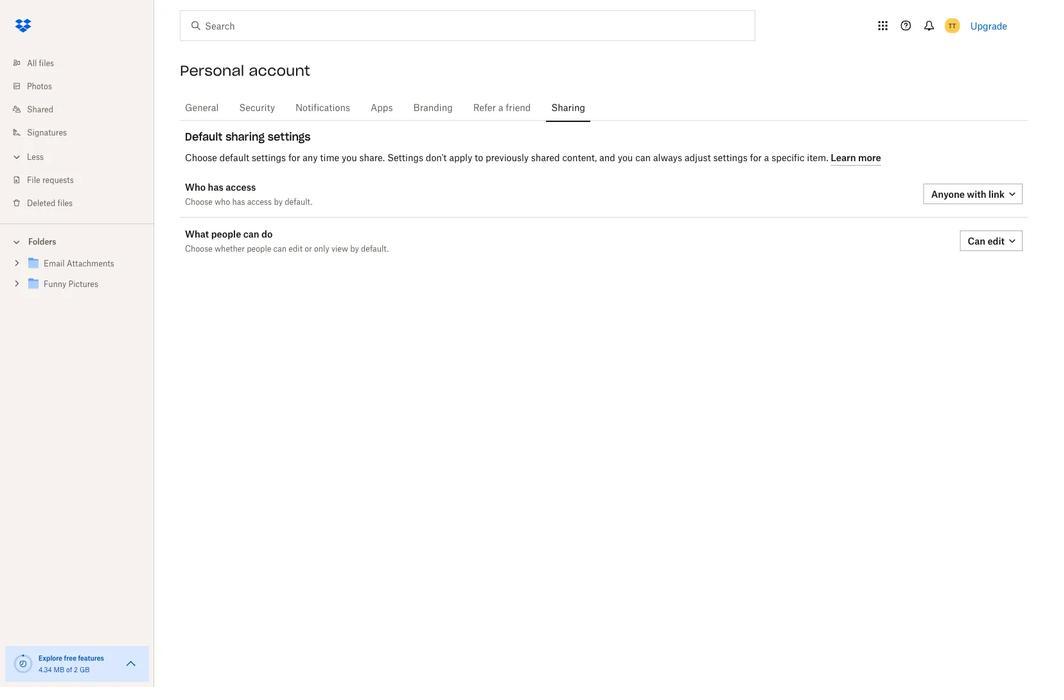 Task type: vqa. For each thing, say whether or not it's contained in the screenshot.
File requests
yes



Task type: describe. For each thing, give the bounding box(es) containing it.
refer a friend
[[474, 102, 531, 113]]

tab list containing general
[[180, 90, 1029, 123]]

photos
[[27, 81, 52, 91]]

time
[[320, 152, 340, 163]]

can edit button
[[961, 231, 1023, 251]]

1 vertical spatial access
[[247, 197, 272, 207]]

link
[[989, 189, 1005, 200]]

account
[[249, 62, 310, 80]]

a inside tab
[[499, 102, 504, 113]]

less
[[27, 152, 44, 162]]

free
[[64, 655, 76, 663]]

default
[[220, 152, 249, 163]]

security
[[239, 102, 275, 113]]

who
[[215, 197, 230, 207]]

always
[[654, 152, 683, 163]]

settings
[[388, 152, 424, 163]]

edit inside what people can do choose whether people can edit or only view by default.
[[289, 244, 303, 254]]

more
[[859, 152, 882, 163]]

deleted files link
[[10, 192, 154, 215]]

shared link
[[10, 98, 154, 121]]

0 vertical spatial access
[[226, 182, 256, 193]]

notifications tab
[[291, 92, 355, 123]]

deleted files
[[27, 198, 73, 208]]

files for deleted files
[[58, 198, 73, 208]]

personal account
[[180, 62, 310, 80]]

mb
[[54, 666, 64, 674]]

branding
[[414, 102, 453, 113]]

default sharing settings
[[185, 130, 311, 143]]

features
[[78, 655, 104, 663]]

sharing
[[226, 130, 265, 143]]

apps tab
[[366, 92, 398, 123]]

and
[[600, 152, 616, 163]]

learn more button
[[831, 150, 882, 166]]

requests
[[42, 175, 74, 185]]

only
[[314, 244, 330, 254]]

share.
[[360, 152, 385, 163]]

apps
[[371, 102, 393, 113]]

funny pictures
[[44, 280, 98, 289]]

general
[[185, 102, 219, 113]]

attachments
[[67, 259, 114, 269]]

1 horizontal spatial a
[[765, 152, 770, 163]]

deleted
[[27, 198, 55, 208]]

1 horizontal spatial people
[[247, 244, 271, 254]]

notifications
[[296, 102, 350, 113]]

upgrade link
[[971, 20, 1008, 31]]

1 choose from the top
[[185, 152, 217, 163]]

email attachments link
[[26, 256, 144, 273]]

anyone
[[932, 189, 965, 200]]

whether
[[215, 244, 245, 254]]

anyone with link
[[932, 189, 1005, 200]]

4.34
[[39, 666, 52, 674]]

all files
[[27, 58, 54, 68]]

file requests link
[[10, 168, 154, 192]]

edit inside dropdown button
[[988, 236, 1005, 247]]

choose default settings for any time you share. settings don't apply to previously shared content, and you can always adjust settings for a specific item. learn more
[[185, 152, 882, 163]]

funny pictures link
[[26, 276, 144, 293]]

tt button
[[943, 15, 963, 36]]

1 you from the left
[[342, 152, 357, 163]]

2 vertical spatial can
[[274, 244, 287, 254]]

specific
[[772, 152, 805, 163]]

friend
[[506, 102, 531, 113]]



Task type: locate. For each thing, give the bounding box(es) containing it.
settings for sharing
[[268, 130, 311, 143]]

what
[[185, 229, 209, 239]]

people
[[211, 229, 241, 239], [247, 244, 271, 254]]

do
[[262, 229, 273, 239]]

access
[[226, 182, 256, 193], [247, 197, 272, 207]]

files for all files
[[39, 58, 54, 68]]

can
[[968, 236, 986, 247]]

0 horizontal spatial by
[[274, 197, 283, 207]]

0 vertical spatial people
[[211, 229, 241, 239]]

choose down the default
[[185, 152, 217, 163]]

settings
[[268, 130, 311, 143], [252, 152, 286, 163], [714, 152, 748, 163]]

signatures
[[27, 128, 67, 137]]

don't
[[426, 152, 447, 163]]

0 horizontal spatial people
[[211, 229, 241, 239]]

default
[[185, 130, 223, 143]]

settings for default
[[252, 152, 286, 163]]

sharing
[[552, 102, 586, 113]]

has right "who"
[[232, 197, 245, 207]]

1 vertical spatial default.
[[361, 244, 389, 254]]

1 vertical spatial has
[[232, 197, 245, 207]]

by up what people can do choose whether people can edit or only view by default. on the left top of the page
[[274, 197, 283, 207]]

Search text field
[[205, 19, 729, 33]]

email attachments
[[44, 259, 114, 269]]

2 vertical spatial choose
[[185, 244, 213, 254]]

tab list
[[180, 90, 1029, 123]]

choose inside what people can do choose whether people can edit or only view by default.
[[185, 244, 213, 254]]

people up whether
[[211, 229, 241, 239]]

folders button
[[0, 232, 154, 251]]

for
[[289, 152, 300, 163], [750, 152, 762, 163]]

group
[[0, 251, 154, 304]]

you
[[342, 152, 357, 163], [618, 152, 633, 163]]

branding tab
[[409, 92, 458, 123]]

1 horizontal spatial edit
[[988, 236, 1005, 247]]

all
[[27, 58, 37, 68]]

or
[[305, 244, 312, 254]]

access up "who"
[[226, 182, 256, 193]]

list
[[0, 44, 154, 224]]

group containing email attachments
[[0, 251, 154, 304]]

1 horizontal spatial can
[[274, 244, 287, 254]]

can left always
[[636, 152, 651, 163]]

funny
[[44, 280, 66, 289]]

2 horizontal spatial can
[[636, 152, 651, 163]]

files inside "link"
[[58, 198, 73, 208]]

can left 'or'
[[274, 244, 287, 254]]

0 vertical spatial can
[[636, 152, 651, 163]]

shared
[[27, 104, 53, 114]]

choose down the what
[[185, 244, 213, 254]]

learn
[[831, 152, 857, 163]]

0 vertical spatial a
[[499, 102, 504, 113]]

has
[[208, 182, 224, 193], [232, 197, 245, 207]]

by right view
[[350, 244, 359, 254]]

0 horizontal spatial you
[[342, 152, 357, 163]]

access up do
[[247, 197, 272, 207]]

file
[[27, 175, 40, 185]]

0 vertical spatial has
[[208, 182, 224, 193]]

edit right can
[[988, 236, 1005, 247]]

dropbox image
[[10, 13, 36, 39]]

choose inside who has access choose who has access by default.
[[185, 197, 213, 207]]

1 vertical spatial can
[[243, 229, 259, 239]]

explore free features 4.34 mb of 2 gb
[[39, 655, 104, 674]]

1 horizontal spatial has
[[232, 197, 245, 207]]

adjust
[[685, 152, 711, 163]]

a right refer
[[499, 102, 504, 113]]

explore
[[39, 655, 62, 663]]

0 vertical spatial default.
[[285, 197, 313, 207]]

for left the any
[[289, 152, 300, 163]]

default. inside what people can do choose whether people can edit or only view by default.
[[361, 244, 389, 254]]

you right and
[[618, 152, 633, 163]]

edit left 'or'
[[289, 244, 303, 254]]

has up "who"
[[208, 182, 224, 193]]

1 vertical spatial by
[[350, 244, 359, 254]]

0 horizontal spatial a
[[499, 102, 504, 113]]

2 choose from the top
[[185, 197, 213, 207]]

who has access choose who has access by default.
[[185, 182, 313, 207]]

choose
[[185, 152, 217, 163], [185, 197, 213, 207], [185, 244, 213, 254]]

2
[[74, 666, 78, 674]]

0 vertical spatial choose
[[185, 152, 217, 163]]

upgrade
[[971, 20, 1008, 31]]

settings up the any
[[268, 130, 311, 143]]

files
[[39, 58, 54, 68], [58, 198, 73, 208]]

to
[[475, 152, 484, 163]]

1 for from the left
[[289, 152, 300, 163]]

0 horizontal spatial edit
[[289, 244, 303, 254]]

gb
[[80, 666, 90, 674]]

1 horizontal spatial by
[[350, 244, 359, 254]]

default. inside who has access choose who has access by default.
[[285, 197, 313, 207]]

people down do
[[247, 244, 271, 254]]

files right deleted
[[58, 198, 73, 208]]

with
[[968, 189, 987, 200]]

shared
[[531, 152, 560, 163]]

view
[[332, 244, 348, 254]]

content,
[[563, 152, 597, 163]]

tt
[[949, 22, 957, 30]]

any
[[303, 152, 318, 163]]

0 horizontal spatial files
[[39, 58, 54, 68]]

default. up what people can do choose whether people can edit or only view by default. on the left top of the page
[[285, 197, 313, 207]]

anyone with link button
[[924, 184, 1023, 204]]

1 horizontal spatial you
[[618, 152, 633, 163]]

what people can do choose whether people can edit or only view by default.
[[185, 229, 389, 254]]

1 vertical spatial choose
[[185, 197, 213, 207]]

file requests
[[27, 175, 74, 185]]

1 horizontal spatial files
[[58, 198, 73, 208]]

email
[[44, 259, 65, 269]]

by inside who has access choose who has access by default.
[[274, 197, 283, 207]]

can
[[636, 152, 651, 163], [243, 229, 259, 239], [274, 244, 287, 254]]

0 horizontal spatial default.
[[285, 197, 313, 207]]

0 vertical spatial files
[[39, 58, 54, 68]]

folders
[[28, 237, 56, 247]]

of
[[66, 666, 72, 674]]

0 horizontal spatial can
[[243, 229, 259, 239]]

1 horizontal spatial for
[[750, 152, 762, 163]]

settings right adjust
[[714, 152, 748, 163]]

2 you from the left
[[618, 152, 633, 163]]

a left specific
[[765, 152, 770, 163]]

1 vertical spatial files
[[58, 198, 73, 208]]

item.
[[808, 152, 829, 163]]

for left specific
[[750, 152, 762, 163]]

previously
[[486, 152, 529, 163]]

a
[[499, 102, 504, 113], [765, 152, 770, 163]]

security tab
[[234, 92, 280, 123]]

by inside what people can do choose whether people can edit or only view by default.
[[350, 244, 359, 254]]

you right time
[[342, 152, 357, 163]]

1 vertical spatial a
[[765, 152, 770, 163]]

2 for from the left
[[750, 152, 762, 163]]

can edit
[[968, 236, 1005, 247]]

0 horizontal spatial has
[[208, 182, 224, 193]]

default.
[[285, 197, 313, 207], [361, 244, 389, 254]]

default. right view
[[361, 244, 389, 254]]

edit
[[988, 236, 1005, 247], [289, 244, 303, 254]]

choose down who
[[185, 197, 213, 207]]

personal
[[180, 62, 244, 80]]

0 vertical spatial by
[[274, 197, 283, 207]]

3 choose from the top
[[185, 244, 213, 254]]

sharing tab
[[547, 92, 591, 123]]

less image
[[10, 151, 23, 164]]

list containing all files
[[0, 44, 154, 224]]

refer
[[474, 102, 496, 113]]

apply
[[449, 152, 473, 163]]

1 vertical spatial people
[[247, 244, 271, 254]]

can left do
[[243, 229, 259, 239]]

who
[[185, 182, 206, 193]]

pictures
[[69, 280, 98, 289]]

refer a friend tab
[[468, 92, 536, 123]]

photos link
[[10, 75, 154, 98]]

signatures link
[[10, 121, 154, 144]]

1 horizontal spatial default.
[[361, 244, 389, 254]]

by
[[274, 197, 283, 207], [350, 244, 359, 254]]

0 horizontal spatial for
[[289, 152, 300, 163]]

quota usage element
[[13, 654, 33, 675]]

files right all
[[39, 58, 54, 68]]

settings down default sharing settings
[[252, 152, 286, 163]]

general tab
[[180, 92, 224, 123]]

all files link
[[10, 51, 154, 75]]



